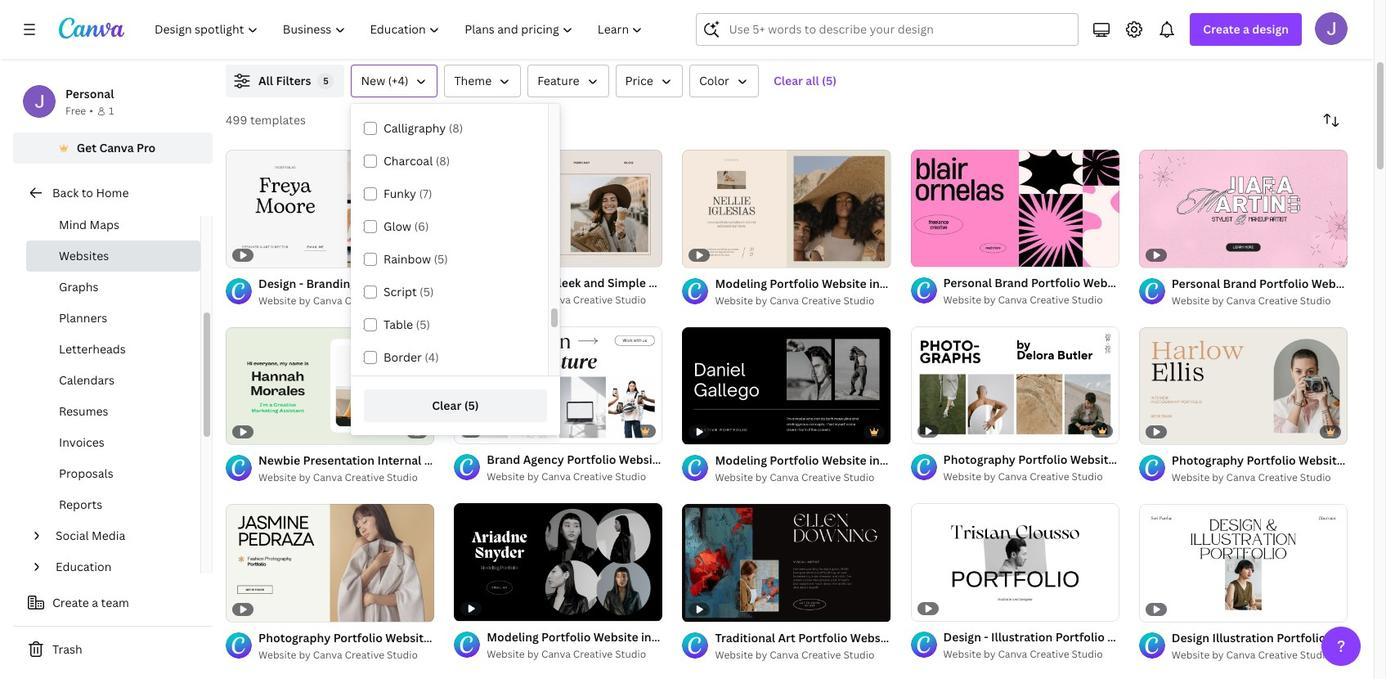 Task type: describe. For each thing, give the bounding box(es) containing it.
theme button
[[445, 65, 521, 97]]

create for create a team
[[52, 595, 89, 610]]

websites
[[59, 248, 109, 263]]

get
[[77, 140, 97, 155]]

0 vertical spatial personal
[[65, 86, 114, 101]]

rainbow (5)
[[384, 251, 448, 267]]

(8) for calligraphy (8)
[[449, 120, 463, 136]]

proposals link
[[26, 458, 200, 489]]

social media link
[[49, 520, 191, 551]]

get canva pro button
[[13, 133, 213, 164]]

trash
[[52, 641, 82, 657]]

pro
[[137, 140, 156, 155]]

(5) for clear (5)
[[464, 398, 479, 413]]

mind maps link
[[26, 209, 200, 241]]

resumes link
[[26, 396, 200, 427]]

Search search field
[[729, 14, 1069, 45]]

(+4)
[[388, 73, 409, 88]]

clear for clear (5)
[[432, 398, 462, 413]]

new (+4) button
[[351, 65, 438, 97]]

funky (7)
[[384, 186, 432, 201]]

free
[[65, 104, 86, 118]]

canva inside light beige sleek and simple blogger personal website website by canva creative studio
[[542, 293, 571, 307]]

jacob simon image
[[1316, 12, 1348, 45]]

Sort by button
[[1316, 104, 1348, 137]]

funky
[[384, 186, 416, 201]]

templates
[[250, 112, 306, 128]]

and
[[584, 275, 605, 290]]

glow
[[384, 218, 412, 234]]

clear (5)
[[432, 398, 479, 413]]

social media
[[56, 528, 125, 543]]

trash link
[[13, 633, 213, 666]]

new (+4)
[[361, 73, 409, 88]]

education
[[56, 559, 112, 574]]

5
[[323, 74, 329, 87]]

clear (5) button
[[364, 389, 547, 422]]

create a team button
[[13, 587, 213, 619]]

a for design
[[1244, 21, 1250, 37]]

new
[[361, 73, 385, 88]]

create for create a design
[[1204, 21, 1241, 37]]

(7)
[[419, 186, 432, 201]]

glow (6)
[[384, 218, 429, 234]]

499
[[226, 112, 247, 128]]

charcoal
[[384, 153, 433, 169]]

(4)
[[425, 349, 439, 365]]

media
[[92, 528, 125, 543]]

499 templates
[[226, 112, 306, 128]]

free •
[[65, 104, 93, 118]]

feature
[[538, 73, 580, 88]]

back to home link
[[13, 177, 213, 209]]

color
[[699, 73, 730, 88]]

all
[[259, 73, 273, 88]]

invoices
[[59, 434, 105, 450]]

letterheads
[[59, 341, 126, 357]]

maps
[[90, 217, 119, 232]]

all filters
[[259, 73, 311, 88]]

letterheads link
[[26, 334, 200, 365]]

by inside light beige sleek and simple blogger personal website website by canva creative studio
[[527, 293, 539, 307]]

team
[[101, 595, 129, 610]]

canva inside button
[[99, 140, 134, 155]]

1
[[109, 104, 114, 118]]

theme
[[454, 73, 492, 88]]

planners link
[[26, 303, 200, 334]]

charcoal (8)
[[384, 153, 450, 169]]

top level navigation element
[[144, 13, 657, 46]]

graphs
[[59, 279, 99, 295]]

color button
[[690, 65, 759, 97]]

personal brand portfolio website in fuchsia black cream anti-design style image
[[911, 149, 1120, 267]]

a for team
[[92, 595, 98, 610]]

light beige sleek and simple blogger personal website image
[[454, 149, 663, 267]]

light
[[487, 275, 515, 290]]

blogger
[[649, 275, 692, 290]]



Task type: vqa. For each thing, say whether or not it's contained in the screenshot.
'Studio' within Manage your team's access to Magic Studio products with administrator controls. Canva Shield's advanced privacy and security tools, plus indemnification for enterprise accounts with over 100 seats at no extra cost, will keep your business safe.
no



Task type: locate. For each thing, give the bounding box(es) containing it.
price
[[626, 73, 654, 88]]

0 vertical spatial a
[[1244, 21, 1250, 37]]

script
[[384, 284, 417, 299]]

resumes
[[59, 403, 108, 419]]

back to home
[[52, 185, 129, 200]]

home
[[96, 185, 129, 200]]

(5) for rainbow (5)
[[434, 251, 448, 267]]

reports
[[59, 497, 103, 512]]

1 horizontal spatial clear
[[774, 73, 803, 88]]

(6)
[[414, 218, 429, 234]]

(8) right calligraphy on the top of page
[[449, 120, 463, 136]]

1 horizontal spatial a
[[1244, 21, 1250, 37]]

•
[[89, 104, 93, 118]]

get canva pro
[[77, 140, 156, 155]]

social
[[56, 528, 89, 543]]

clear all (5)
[[774, 73, 837, 88]]

canva
[[99, 140, 134, 155], [542, 293, 571, 307], [999, 293, 1028, 307], [313, 293, 343, 307], [770, 293, 799, 307], [1227, 293, 1256, 307], [542, 470, 571, 484], [999, 470, 1028, 484], [313, 471, 343, 484], [770, 471, 799, 484], [1227, 471, 1256, 484], [542, 647, 571, 661], [999, 647, 1028, 661], [313, 648, 343, 662], [770, 648, 799, 662], [1227, 648, 1256, 662]]

1 horizontal spatial create
[[1204, 21, 1241, 37]]

website
[[746, 275, 791, 290], [487, 293, 525, 307], [944, 293, 982, 307], [259, 293, 297, 307], [715, 293, 753, 307], [1172, 293, 1210, 307], [487, 470, 525, 484], [944, 470, 982, 484], [259, 471, 297, 484], [715, 471, 753, 484], [1172, 471, 1210, 484], [487, 647, 525, 661], [944, 647, 982, 661], [259, 648, 297, 662], [715, 648, 753, 662], [1172, 648, 1210, 662]]

calendars
[[59, 372, 115, 388]]

a inside button
[[92, 595, 98, 610]]

planners
[[59, 310, 107, 326]]

0 vertical spatial (8)
[[449, 120, 463, 136]]

None search field
[[697, 13, 1079, 46]]

1 horizontal spatial personal
[[694, 275, 743, 290]]

1 vertical spatial personal
[[694, 275, 743, 290]]

a inside dropdown button
[[1244, 21, 1250, 37]]

simple
[[608, 275, 646, 290]]

education link
[[49, 551, 191, 583]]

feature button
[[528, 65, 609, 97]]

website by canva creative studio
[[944, 293, 1103, 307], [259, 293, 418, 307], [715, 293, 875, 307], [1172, 293, 1332, 307], [487, 470, 646, 484], [944, 470, 1103, 484], [259, 471, 418, 484], [715, 471, 875, 484], [1172, 471, 1332, 484], [487, 647, 646, 661], [944, 647, 1103, 661], [259, 648, 418, 662], [715, 648, 875, 662], [1172, 648, 1332, 662]]

mind
[[59, 217, 87, 232]]

create down education at the bottom of the page
[[52, 595, 89, 610]]

website by canva creative studio link
[[487, 292, 663, 308], [944, 292, 1120, 308], [259, 293, 435, 309], [715, 293, 891, 309], [1172, 293, 1348, 309], [487, 469, 663, 486], [944, 469, 1120, 486], [259, 470, 435, 486], [715, 470, 891, 486], [1172, 470, 1348, 486], [487, 646, 663, 663], [944, 646, 1120, 663], [259, 647, 435, 663], [715, 647, 891, 663], [1172, 647, 1348, 663]]

proposals
[[59, 466, 113, 481]]

calendars link
[[26, 365, 200, 396]]

light beige sleek and simple blogger personal website link
[[487, 274, 791, 292]]

light beige sleek and simple blogger personal website website by canva creative studio
[[487, 275, 791, 307]]

studio inside light beige sleek and simple blogger personal website website by canva creative studio
[[615, 293, 646, 307]]

1 vertical spatial a
[[92, 595, 98, 610]]

calligraphy (8)
[[384, 120, 463, 136]]

a left the design
[[1244, 21, 1250, 37]]

(8) for charcoal (8)
[[436, 153, 450, 169]]

create a design button
[[1191, 13, 1303, 46]]

create a team
[[52, 595, 129, 610]]

0 horizontal spatial a
[[92, 595, 98, 610]]

1 vertical spatial create
[[52, 595, 89, 610]]

create a design
[[1204, 21, 1289, 37]]

website templates image
[[999, 0, 1348, 45], [999, 0, 1348, 45]]

0 horizontal spatial clear
[[432, 398, 462, 413]]

(8) right charcoal at the top
[[436, 153, 450, 169]]

personal inside light beige sleek and simple blogger personal website website by canva creative studio
[[694, 275, 743, 290]]

by
[[527, 293, 539, 307], [984, 293, 996, 307], [299, 293, 311, 307], [756, 293, 768, 307], [1213, 293, 1225, 307], [527, 470, 539, 484], [984, 470, 996, 484], [299, 471, 311, 484], [756, 471, 768, 484], [1213, 471, 1225, 484], [527, 647, 539, 661], [984, 647, 996, 661], [299, 648, 311, 662], [756, 648, 768, 662], [1213, 648, 1225, 662]]

border
[[384, 349, 422, 365]]

rainbow
[[384, 251, 431, 267]]

script (5)
[[384, 284, 434, 299]]

design
[[1253, 21, 1289, 37]]

(5) for script (5)
[[420, 284, 434, 299]]

(5)
[[822, 73, 837, 88], [434, 251, 448, 267], [420, 284, 434, 299], [416, 317, 430, 332], [464, 398, 479, 413]]

0 horizontal spatial personal
[[65, 86, 114, 101]]

0 vertical spatial clear
[[774, 73, 803, 88]]

back
[[52, 185, 79, 200]]

all
[[806, 73, 820, 88]]

studio
[[615, 293, 646, 307], [1072, 293, 1103, 307], [387, 293, 418, 307], [844, 293, 875, 307], [1301, 293, 1332, 307], [615, 470, 646, 484], [1072, 470, 1103, 484], [387, 471, 418, 484], [844, 471, 875, 484], [1301, 471, 1332, 484], [615, 647, 646, 661], [1072, 647, 1103, 661], [387, 648, 418, 662], [844, 648, 875, 662], [1301, 648, 1332, 662]]

clear down '(4)'
[[432, 398, 462, 413]]

0 vertical spatial create
[[1204, 21, 1241, 37]]

graphs link
[[26, 272, 200, 303]]

clear all (5) button
[[766, 65, 845, 97]]

a
[[1244, 21, 1250, 37], [92, 595, 98, 610]]

personal
[[65, 86, 114, 101], [694, 275, 743, 290]]

(5) for table (5)
[[416, 317, 430, 332]]

personal right blogger on the left of the page
[[694, 275, 743, 290]]

creative inside light beige sleek and simple blogger personal website website by canva creative studio
[[573, 293, 613, 307]]

invoices link
[[26, 427, 200, 458]]

0 horizontal spatial create
[[52, 595, 89, 610]]

create
[[1204, 21, 1241, 37], [52, 595, 89, 610]]

create inside button
[[52, 595, 89, 610]]

a left team
[[92, 595, 98, 610]]

reports link
[[26, 489, 200, 520]]

border (4)
[[384, 349, 439, 365]]

1 vertical spatial (8)
[[436, 153, 450, 169]]

clear for clear all (5)
[[774, 73, 803, 88]]

table
[[384, 317, 413, 332]]

create inside dropdown button
[[1204, 21, 1241, 37]]

5 filter options selected element
[[318, 73, 334, 89]]

table (5)
[[384, 317, 430, 332]]

sleek
[[551, 275, 581, 290]]

beige
[[518, 275, 549, 290]]

creative
[[573, 293, 613, 307], [1030, 293, 1070, 307], [345, 293, 385, 307], [802, 293, 841, 307], [1259, 293, 1298, 307], [573, 470, 613, 484], [1030, 470, 1070, 484], [345, 471, 385, 484], [802, 471, 841, 484], [1259, 471, 1298, 484], [573, 647, 613, 661], [1030, 647, 1070, 661], [345, 648, 385, 662], [802, 648, 841, 662], [1259, 648, 1298, 662]]

price button
[[616, 65, 683, 97]]

clear left all
[[774, 73, 803, 88]]

clear
[[774, 73, 803, 88], [432, 398, 462, 413]]

create left the design
[[1204, 21, 1241, 37]]

mind maps
[[59, 217, 119, 232]]

filters
[[276, 73, 311, 88]]

to
[[82, 185, 93, 200]]

personal up •
[[65, 86, 114, 101]]

(8)
[[449, 120, 463, 136], [436, 153, 450, 169]]

calligraphy
[[384, 120, 446, 136]]

1 vertical spatial clear
[[432, 398, 462, 413]]



